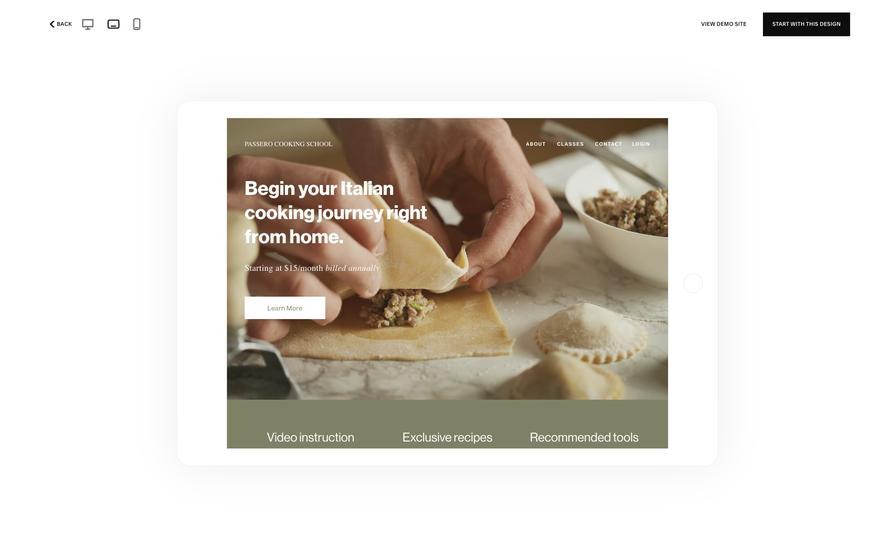 Task type: locate. For each thing, give the bounding box(es) containing it.
- left preview template on a tablet device image
[[95, 22, 98, 30]]

portfolio
[[66, 22, 94, 30]]

passero
[[331, 425, 363, 434]]

- right store
[[61, 22, 64, 30]]

passero image
[[331, 106, 564, 416]]

1 - from the left
[[61, 22, 64, 30]]

start with this design
[[772, 21, 841, 27]]

degraw image
[[331, 475, 564, 542]]

scheduling
[[172, 22, 209, 30]]

mccurry image
[[69, 106, 302, 416]]

- left courses
[[211, 22, 214, 30]]

preview template on a tablet device image
[[105, 17, 122, 32]]

- left blog at the top left of the page
[[147, 22, 150, 30]]

zaatar image
[[593, 106, 826, 416]]

start with this design button
[[763, 12, 850, 36]]

lusaka image
[[69, 475, 302, 542]]

- right blog at the top left of the page
[[168, 22, 171, 30]]

memberships
[[100, 22, 145, 30]]

-
[[61, 22, 64, 30], [95, 22, 98, 30], [147, 22, 150, 30], [168, 22, 171, 30], [211, 22, 214, 30], [244, 22, 247, 30], [278, 22, 281, 30]]

with
[[791, 21, 805, 27]]

- left local
[[278, 22, 281, 30]]

7 - from the left
[[278, 22, 281, 30]]

4 - from the left
[[168, 22, 171, 30]]

services
[[249, 22, 277, 30]]

5 - from the left
[[211, 22, 214, 30]]

- right courses
[[244, 22, 247, 30]]



Task type: vqa. For each thing, say whether or not it's contained in the screenshot.
"Back"
yes



Task type: describe. For each thing, give the bounding box(es) containing it.
online
[[19, 22, 41, 30]]

back
[[57, 21, 72, 27]]

store
[[42, 22, 60, 30]]

meriden image
[[593, 0, 826, 29]]

business
[[302, 22, 331, 30]]

view demo site
[[701, 21, 747, 27]]

start
[[772, 21, 789, 27]]

50
[[144, 86, 155, 97]]

local
[[283, 22, 300, 30]]

cadere image
[[593, 475, 826, 542]]

zaatar
[[593, 425, 620, 434]]

site
[[735, 21, 747, 27]]

preview template on a desktop device image
[[79, 17, 97, 31]]

this
[[806, 21, 818, 27]]

jasonwild image
[[69, 0, 302, 29]]

online store - portfolio - memberships - blog - scheduling - courses - services - local business
[[19, 22, 331, 30]]

3 - from the left
[[147, 22, 150, 30]]

demo
[[717, 21, 733, 27]]

design
[[820, 21, 841, 27]]

view demo site link
[[701, 12, 747, 36]]

preview template on a mobile device image
[[130, 18, 143, 31]]

back button
[[45, 15, 75, 34]]

6 - from the left
[[244, 22, 247, 30]]

courses
[[215, 22, 243, 30]]

blog
[[151, 22, 166, 30]]

2 - from the left
[[95, 22, 98, 30]]

view
[[701, 21, 715, 27]]



